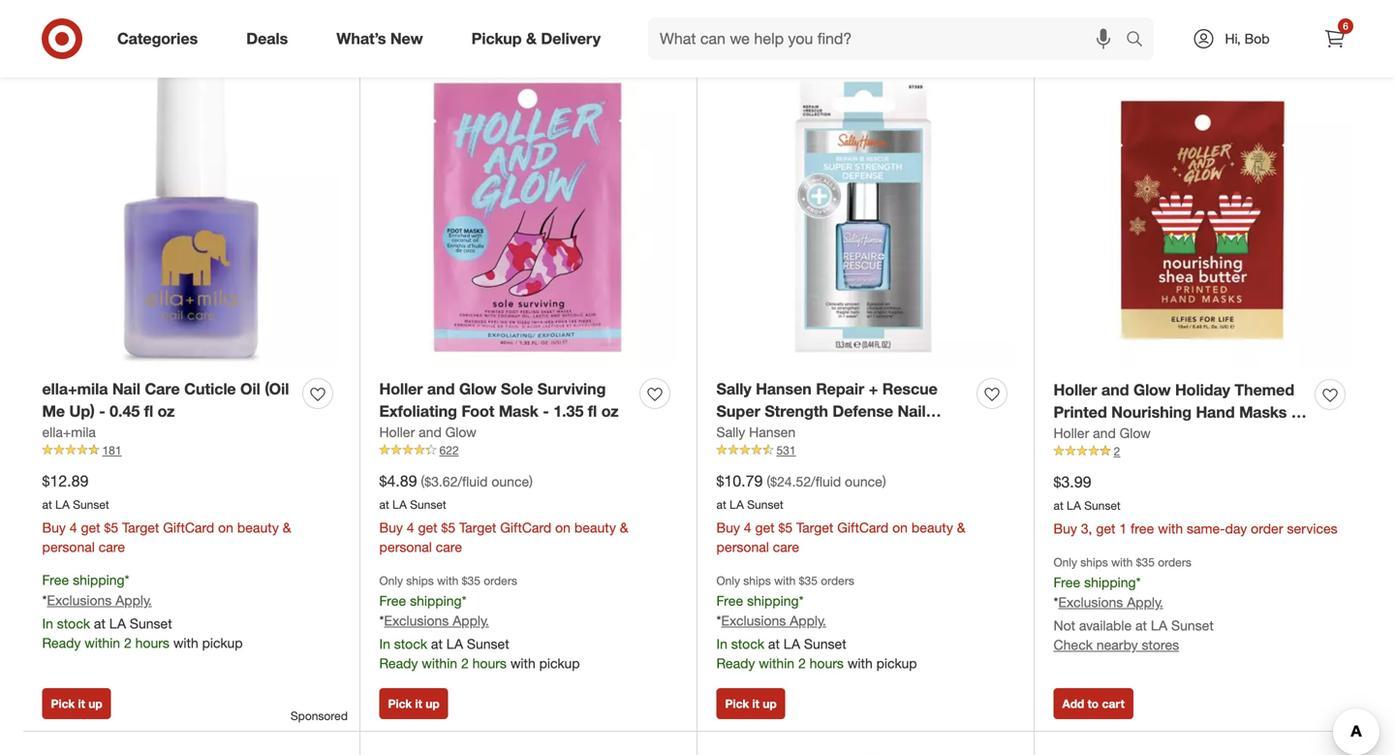 Task type: locate. For each thing, give the bounding box(es) containing it.
deals
[[246, 29, 288, 48]]

advertisement region
[[23, 0, 1373, 17]]

hansen
[[756, 380, 812, 398], [749, 423, 796, 440]]

holler inside holler and glow holiday themed printed nourishing hand masks - 0.6 fl oz/2pk
[[1054, 381, 1098, 399]]

$5 down $24.52
[[779, 519, 793, 536]]

with inside the $3.99 at la sunset buy 3, get 1 free with same-day order services
[[1159, 520, 1184, 537]]

&
[[526, 29, 537, 48], [283, 519, 291, 536], [620, 519, 629, 536], [957, 519, 966, 536]]

la
[[55, 497, 70, 512], [393, 497, 407, 512], [730, 497, 744, 512], [1067, 498, 1082, 513], [109, 615, 126, 632], [1151, 617, 1168, 634], [447, 635, 463, 652], [784, 635, 801, 652]]

pick
[[51, 697, 75, 711], [388, 697, 412, 711], [726, 697, 749, 711]]

) down 622 link
[[529, 473, 533, 490]]

giftcard inside $4.89 ( $3.62 /fluid ounce ) at la sunset buy 4 get $5 target giftcard on beauty & personal care
[[500, 519, 552, 536]]

ella+mila down up)
[[42, 423, 96, 440]]

personal down $12.89
[[42, 539, 95, 556]]

$5
[[104, 519, 118, 536], [441, 519, 456, 536], [779, 519, 793, 536]]

oz inside sally hansen repair + rescue super strength defense nail treatment - 0.44 fl oz
[[854, 424, 871, 443]]

1 vertical spatial hansen
[[749, 423, 796, 440]]

on inside $4.89 ( $3.62 /fluid ounce ) at la sunset buy 4 get $5 target giftcard on beauty & personal care
[[556, 519, 571, 536]]

0 horizontal spatial )
[[529, 473, 533, 490]]

giftcard down 531 link
[[838, 519, 889, 536]]

pick it up button for ella+mila nail care cuticle oil (oil me up) - 0.45 fl oz
[[42, 688, 111, 719]]

$35 inside only ships with $35 orders free shipping * * exclusions apply. not available at la sunset check nearby stores
[[1137, 555, 1155, 570]]

3 on from the left
[[893, 519, 908, 536]]

& inside $10.79 ( $24.52 /fluid ounce ) at la sunset buy 4 get $5 target giftcard on beauty & personal care
[[957, 519, 966, 536]]

0 horizontal spatial hours
[[135, 634, 170, 651]]

1 ) from the left
[[529, 473, 533, 490]]

- right masks
[[1292, 403, 1298, 422]]

exclusions for holler and glow sole surviving exfoliating foot mask - 1.35 fl oz
[[384, 612, 449, 629]]

1 vertical spatial ella+mila
[[42, 423, 96, 440]]

2 horizontal spatial pickup
[[877, 655, 917, 672]]

free
[[42, 572, 69, 589], [1054, 574, 1081, 591], [379, 592, 406, 609], [717, 592, 744, 609]]

at inside $12.89 at la sunset buy 4 get $5 target giftcard on beauty & personal care sponsored
[[42, 497, 52, 512]]

1 horizontal spatial in
[[379, 635, 391, 652]]

3 it from the left
[[753, 697, 760, 711]]

3 personal from the left
[[717, 539, 769, 556]]

2 horizontal spatial it
[[753, 697, 760, 711]]

0 horizontal spatial within
[[85, 634, 120, 651]]

/fluid down 0.44 on the right bottom of page
[[811, 473, 841, 490]]

1 horizontal spatial pick it up
[[388, 697, 440, 711]]

exclusions apply. button for ella+mila nail care cuticle oil (oil me up) - 0.45 fl oz
[[47, 591, 152, 610]]

1 up from the left
[[88, 697, 102, 711]]

1 $5 from the left
[[104, 519, 118, 536]]

categories link
[[101, 17, 222, 60]]

4
[[70, 519, 77, 536], [407, 519, 414, 536], [744, 519, 752, 536]]

get down $12.89
[[81, 519, 100, 536]]

on down 622 link
[[556, 519, 571, 536]]

0 horizontal spatial sponsored
[[291, 709, 348, 723]]

sally down super
[[717, 423, 746, 440]]

2 only ships with $35 orders free shipping * * exclusions apply. in stock at  la sunset ready within 2 hours with pickup from the left
[[717, 573, 917, 672]]

3 pick it up button from the left
[[717, 688, 786, 719]]

only
[[1054, 555, 1078, 570], [379, 573, 403, 588], [717, 573, 740, 588]]

free inside only ships with $35 orders free shipping * * exclusions apply. not available at la sunset check nearby stores
[[1054, 574, 1081, 591]]

oz/2pk
[[1093, 425, 1143, 444]]

2 horizontal spatial 4
[[744, 519, 752, 536]]

0 horizontal spatial target
[[122, 519, 159, 536]]

1 horizontal spatial personal
[[379, 539, 432, 556]]

/fluid
[[458, 473, 488, 490], [811, 473, 841, 490]]

- left the 1.35
[[543, 402, 549, 421]]

0 horizontal spatial 4
[[70, 519, 77, 536]]

with inside only ships with $35 orders free shipping * * exclusions apply. not available at la sunset check nearby stores
[[1112, 555, 1133, 570]]

buy down $10.79
[[717, 519, 740, 536]]

) for defense
[[883, 473, 887, 490]]

in for $4.89
[[379, 635, 391, 652]]

1 vertical spatial nail
[[898, 402, 926, 421]]

0 horizontal spatial only ships with $35 orders free shipping * * exclusions apply. in stock at  la sunset ready within 2 hours with pickup
[[379, 573, 580, 672]]

personal down $4.89
[[379, 539, 432, 556]]

2 horizontal spatial hours
[[810, 655, 844, 672]]

( inside $4.89 ( $3.62 /fluid ounce ) at la sunset buy 4 get $5 target giftcard on beauty & personal care
[[421, 473, 425, 490]]

on inside $10.79 ( $24.52 /fluid ounce ) at la sunset buy 4 get $5 target giftcard on beauty & personal care
[[893, 519, 908, 536]]

3 pick it up from the left
[[726, 697, 777, 711]]

3 $5 from the left
[[779, 519, 793, 536]]

0 horizontal spatial only
[[379, 573, 403, 588]]

target down 622 link
[[459, 519, 497, 536]]

0 horizontal spatial it
[[78, 697, 85, 711]]

ounce down 531 link
[[845, 473, 883, 490]]

1 horizontal spatial holler and glow link
[[1054, 423, 1151, 443]]

shipping for sally hansen repair + rescue super strength defense nail treatment - 0.44 fl oz
[[747, 592, 799, 609]]

/fluid for $10.79
[[811, 473, 841, 490]]

holler and glow holiday themed printed nourishing foot masks - 0.6 fl oz/2pk image
[[1054, 751, 1354, 755], [1054, 751, 1354, 755]]

1 horizontal spatial ships
[[744, 573, 771, 588]]

*
[[125, 572, 129, 589], [1137, 574, 1141, 591], [42, 592, 47, 609], [462, 592, 467, 609], [799, 592, 804, 609], [1054, 594, 1059, 611], [379, 612, 384, 629], [717, 612, 722, 629]]

what's new link
[[320, 17, 447, 60]]

0 vertical spatial hansen
[[756, 380, 812, 398]]

nail inside sally hansen repair + rescue super strength defense nail treatment - 0.44 fl oz
[[898, 402, 926, 421]]

la inside $12.89 at la sunset buy 4 get $5 target giftcard on beauty & personal care sponsored
[[55, 497, 70, 512]]

themed
[[1235, 381, 1295, 399]]

$5 down 181
[[104, 519, 118, 536]]

target inside $4.89 ( $3.62 /fluid ounce ) at la sunset buy 4 get $5 target giftcard on beauty & personal care
[[459, 519, 497, 536]]

ships inside only ships with $35 orders free shipping * * exclusions apply. not available at la sunset check nearby stores
[[1081, 555, 1109, 570]]

it
[[78, 697, 85, 711], [415, 697, 423, 711], [753, 697, 760, 711]]

/fluid down 622
[[458, 473, 488, 490]]

in for $10.79
[[717, 635, 728, 652]]

orders down same-
[[1159, 555, 1192, 570]]

nail
[[112, 380, 141, 398], [898, 402, 926, 421]]

0 horizontal spatial $5
[[104, 519, 118, 536]]

0 horizontal spatial (
[[421, 473, 425, 490]]

ready for $4.89
[[379, 655, 418, 672]]

oz down care
[[158, 402, 175, 421]]

( inside $10.79 ( $24.52 /fluid ounce ) at la sunset buy 4 get $5 target giftcard on beauty & personal care
[[767, 473, 771, 490]]

3 pick from the left
[[726, 697, 749, 711]]

get inside $10.79 ( $24.52 /fluid ounce ) at la sunset buy 4 get $5 target giftcard on beauty & personal care
[[756, 519, 775, 536]]

1 horizontal spatial on
[[556, 519, 571, 536]]

$35 down free
[[1137, 555, 1155, 570]]

$5 inside $12.89 at la sunset buy 4 get $5 target giftcard on beauty & personal care sponsored
[[104, 519, 118, 536]]

0 horizontal spatial holler and glow
[[379, 423, 477, 440]]

holler and glow sole surviving exfoliating foot mask - 1.35 fl oz
[[379, 380, 619, 421]]

$5 inside $10.79 ( $24.52 /fluid ounce ) at la sunset buy 4 get $5 target giftcard on beauty & personal care
[[779, 519, 793, 536]]

1 giftcard from the left
[[163, 519, 214, 536]]

pick for holler and glow sole surviving exfoliating foot mask - 1.35 fl oz
[[388, 697, 412, 711]]

sally for sally hansen repair + rescue super strength defense nail treatment - 0.44 fl oz
[[717, 380, 752, 398]]

2 target from the left
[[459, 519, 497, 536]]

oz right the 1.35
[[602, 402, 619, 421]]

pick it up for ella+mila nail care cuticle oil (oil me up) - 0.45 fl oz
[[51, 697, 102, 711]]

- inside ella+mila nail care cuticle oil (oil me up) - 0.45 fl oz
[[99, 402, 105, 421]]

hours
[[135, 634, 170, 651], [473, 655, 507, 672], [810, 655, 844, 672]]

at inside the $3.99 at la sunset buy 3, get 1 free with same-day order services
[[1054, 498, 1064, 513]]

2 ) from the left
[[883, 473, 887, 490]]

fl inside holler and glow sole surviving exfoliating foot mask - 1.35 fl oz
[[588, 402, 597, 421]]

ounce
[[492, 473, 529, 490], [845, 473, 883, 490]]

up
[[88, 697, 102, 711], [426, 697, 440, 711], [763, 697, 777, 711]]

holler and glow down printed
[[1054, 424, 1151, 441]]

ella+mila nail care nail strengthener (first aid kiss) - 0.45 fl oz image
[[717, 751, 1015, 755], [717, 751, 1015, 755]]

glow up the foot at the left
[[459, 380, 497, 398]]

( for $4.89
[[421, 473, 425, 490]]

beauty inside $4.89 ( $3.62 /fluid ounce ) at la sunset buy 4 get $5 target giftcard on beauty & personal care
[[575, 519, 616, 536]]

care up free shipping * * exclusions apply. in stock at  la sunset ready within 2 hours with pickup
[[99, 539, 125, 556]]

fl right 0.6
[[1080, 425, 1089, 444]]

holler and glow link for exfoliating
[[379, 422, 477, 442]]

- right up)
[[99, 402, 105, 421]]

personal inside $12.89 at la sunset buy 4 get $5 target giftcard on beauty & personal care sponsored
[[42, 539, 95, 556]]

$35 for $10.79
[[799, 573, 818, 588]]

0 vertical spatial nail
[[112, 380, 141, 398]]

0 horizontal spatial stock
[[57, 615, 90, 632]]

hours inside free shipping * * exclusions apply. in stock at  la sunset ready within 2 hours with pickup
[[135, 634, 170, 651]]

sally hansen repair + rescue super strength defense nail treatment - 0.44 fl oz link
[[717, 378, 970, 443]]

181
[[102, 443, 122, 457]]

exclusions apply. button
[[47, 591, 152, 610], [1059, 593, 1164, 612], [384, 611, 489, 631], [722, 611, 827, 631]]

apply. inside free shipping * * exclusions apply. in stock at  la sunset ready within 2 hours with pickup
[[116, 592, 152, 609]]

sunset inside $12.89 at la sunset buy 4 get $5 target giftcard on beauty & personal care sponsored
[[73, 497, 109, 512]]

2 ounce from the left
[[845, 473, 883, 490]]

giftcard inside $10.79 ( $24.52 /fluid ounce ) at la sunset buy 4 get $5 target giftcard on beauty & personal care
[[838, 519, 889, 536]]

la inside $4.89 ( $3.62 /fluid ounce ) at la sunset buy 4 get $5 target giftcard on beauty & personal care
[[393, 497, 407, 512]]

hours for $4.89
[[473, 655, 507, 672]]

exclusions apply. button for holler and glow holiday themed printed nourishing hand masks - 0.6 fl oz/2pk
[[1059, 593, 1164, 612]]

holler down printed
[[1054, 424, 1090, 441]]

nail inside ella+mila nail care cuticle oil (oil me up) - 0.45 fl oz
[[112, 380, 141, 398]]

la inside the $3.99 at la sunset buy 3, get 1 free with same-day order services
[[1067, 498, 1082, 513]]

exclusions
[[47, 592, 112, 609], [1059, 594, 1124, 611], [384, 612, 449, 629], [722, 612, 786, 629]]

shipping for holler and glow holiday themed printed nourishing hand masks - 0.6 fl oz/2pk
[[1085, 574, 1137, 591]]

holler and glow
[[379, 423, 477, 440], [1054, 424, 1151, 441]]

1 horizontal spatial only
[[717, 573, 740, 588]]

1 horizontal spatial stock
[[394, 635, 427, 652]]

ella+mila
[[42, 380, 108, 398], [42, 423, 96, 440]]

1 horizontal spatial ready
[[379, 655, 418, 672]]

/fluid for $4.89
[[458, 473, 488, 490]]

1 pick it up from the left
[[51, 697, 102, 711]]

1 horizontal spatial only ships with $35 orders free shipping * * exclusions apply. in stock at  la sunset ready within 2 hours with pickup
[[717, 573, 917, 672]]

get left 1 on the bottom right of the page
[[1097, 520, 1116, 537]]

2 horizontal spatial personal
[[717, 539, 769, 556]]

1 it from the left
[[78, 697, 85, 711]]

glow up the 'nourishing'
[[1134, 381, 1171, 399]]

2 ( from the left
[[767, 473, 771, 490]]

exclusions for sally hansen repair + rescue super strength defense nail treatment - 0.44 fl oz
[[722, 612, 786, 629]]

exclusions inside only ships with $35 orders free shipping * * exclusions apply. not available at la sunset check nearby stores
[[1059, 594, 1124, 611]]

care inside $10.79 ( $24.52 /fluid ounce ) at la sunset buy 4 get $5 target giftcard on beauty & personal care
[[773, 539, 800, 556]]

and up "exfoliating"
[[427, 380, 455, 398]]

in
[[42, 615, 53, 632], [379, 635, 391, 652], [717, 635, 728, 652]]

0 horizontal spatial $35
[[462, 573, 481, 588]]

1 on from the left
[[218, 519, 234, 536]]

622
[[440, 443, 459, 457]]

0 horizontal spatial up
[[88, 697, 102, 711]]

oz for 1.35
[[602, 402, 619, 421]]

1
[[1120, 520, 1127, 537]]

buy down $12.89
[[42, 519, 66, 536]]

2 horizontal spatial within
[[759, 655, 795, 672]]

2 horizontal spatial $35
[[1137, 555, 1155, 570]]

sally hansen repair + rescue super strength defense nail treatment - 0.44 fl oz image
[[717, 68, 1015, 367], [717, 68, 1015, 367]]

0 horizontal spatial orders
[[484, 573, 517, 588]]

2 horizontal spatial ships
[[1081, 555, 1109, 570]]

orders down $10.79 ( $24.52 /fluid ounce ) at la sunset buy 4 get $5 target giftcard on beauty & personal care
[[821, 573, 855, 588]]

0 horizontal spatial ounce
[[492, 473, 529, 490]]

1 horizontal spatial target
[[459, 519, 497, 536]]

1 horizontal spatial $35
[[799, 573, 818, 588]]

delivery
[[541, 29, 601, 48]]

( right $4.89
[[421, 473, 425, 490]]

target up free shipping * * exclusions apply. in stock at  la sunset ready within 2 hours with pickup
[[122, 519, 159, 536]]

0 horizontal spatial beauty
[[237, 519, 279, 536]]

2 horizontal spatial $5
[[779, 519, 793, 536]]

hansen for sally hansen
[[749, 423, 796, 440]]

stock for $10.79
[[732, 635, 765, 652]]

0 horizontal spatial pickup
[[202, 634, 243, 651]]

1 vertical spatial sponsored
[[291, 709, 348, 723]]

$35 down $4.89 ( $3.62 /fluid ounce ) at la sunset buy 4 get $5 target giftcard on beauty & personal care
[[462, 573, 481, 588]]

$5 down $3.62
[[441, 519, 456, 536]]

pickup for $4.89
[[540, 655, 580, 672]]

sunset
[[73, 497, 109, 512], [410, 497, 447, 512], [748, 497, 784, 512], [1085, 498, 1121, 513], [130, 615, 172, 632], [1172, 617, 1214, 634], [467, 635, 510, 652], [804, 635, 847, 652]]

0 horizontal spatial ready
[[42, 634, 81, 651]]

glow up 622
[[446, 423, 477, 440]]

$35 for $4.89
[[462, 573, 481, 588]]

target
[[122, 519, 159, 536], [459, 519, 497, 536], [797, 519, 834, 536]]

care for $4.89
[[436, 539, 462, 556]]

care inside $4.89 ( $3.62 /fluid ounce ) at la sunset buy 4 get $5 target giftcard on beauty & personal care
[[436, 539, 462, 556]]

) down 531 link
[[883, 473, 887, 490]]

free for holler and glow holiday themed printed nourishing hand masks - 0.6 fl oz/2pk
[[1054, 574, 1081, 591]]

-
[[99, 402, 105, 421], [543, 402, 549, 421], [1292, 403, 1298, 422], [795, 424, 802, 443]]

ounce down 622 link
[[492, 473, 529, 490]]

holler up "exfoliating"
[[379, 380, 423, 398]]

check
[[1054, 636, 1093, 653]]

orders
[[1159, 555, 1192, 570], [484, 573, 517, 588], [821, 573, 855, 588]]

0 horizontal spatial ships
[[406, 573, 434, 588]]

1 4 from the left
[[70, 519, 77, 536]]

sally hansen repair + rescue super strength defense nail treatment - 0.44 fl oz
[[717, 380, 938, 443]]

0 horizontal spatial personal
[[42, 539, 95, 556]]

/fluid inside $10.79 ( $24.52 /fluid ounce ) at la sunset buy 4 get $5 target giftcard on beauty & personal care
[[811, 473, 841, 490]]

1 horizontal spatial within
[[422, 655, 458, 672]]

+
[[869, 380, 878, 398]]

1 horizontal spatial beauty
[[575, 519, 616, 536]]

beauty
[[237, 519, 279, 536], [575, 519, 616, 536], [912, 519, 954, 536]]

ready
[[42, 634, 81, 651], [379, 655, 418, 672], [717, 655, 755, 672]]

2 horizontal spatial pick
[[726, 697, 749, 711]]

stock inside free shipping * * exclusions apply. in stock at  la sunset ready within 2 hours with pickup
[[57, 615, 90, 632]]

1 sally from the top
[[717, 380, 752, 398]]

2 horizontal spatial ready
[[717, 655, 755, 672]]

2 care from the left
[[436, 539, 462, 556]]

it for ella+mila nail care cuticle oil (oil me up) - 0.45 fl oz
[[78, 697, 85, 711]]

1 vertical spatial sally
[[717, 423, 746, 440]]

holler and glow sole surviving exfoliating foot mask - 1.35 fl oz image
[[379, 68, 678, 367], [379, 68, 678, 367]]

1 pick it up button from the left
[[42, 688, 111, 719]]

1 target from the left
[[122, 519, 159, 536]]

on down 531 link
[[893, 519, 908, 536]]

sponsored inside $12.89 at la sunset buy 4 get $5 target giftcard on beauty & personal care sponsored
[[291, 709, 348, 723]]

0 horizontal spatial on
[[218, 519, 234, 536]]

on down 181 link
[[218, 519, 234, 536]]

1 horizontal spatial pickup
[[540, 655, 580, 672]]

2 giftcard from the left
[[500, 519, 552, 536]]

2 horizontal spatial stock
[[732, 635, 765, 652]]

2 horizontal spatial care
[[773, 539, 800, 556]]

2 ella+mila from the top
[[42, 423, 96, 440]]

2 horizontal spatial up
[[763, 697, 777, 711]]

sally inside sally hansen repair + rescue super strength defense nail treatment - 0.44 fl oz
[[717, 380, 752, 398]]

shipping for holler and glow sole surviving exfoliating foot mask - 1.35 fl oz
[[410, 592, 462, 609]]

2 sally from the top
[[717, 423, 746, 440]]

beauty inside $10.79 ( $24.52 /fluid ounce ) at la sunset buy 4 get $5 target giftcard on beauty & personal care
[[912, 519, 954, 536]]

1 horizontal spatial ounce
[[845, 473, 883, 490]]

2 horizontal spatial in
[[717, 635, 728, 652]]

only inside only ships with $35 orders free shipping * * exclusions apply. not available at la sunset check nearby stores
[[1054, 555, 1078, 570]]

ella+mila inside ella+mila nail care cuticle oil (oil me up) - 0.45 fl oz
[[42, 380, 108, 398]]

apply. inside only ships with $35 orders free shipping * * exclusions apply. not available at la sunset check nearby stores
[[1127, 594, 1164, 611]]

holler and glow holiday themed printed nourishing hand masks - 0.6 fl oz/2pk image
[[1054, 68, 1354, 368], [1054, 68, 1354, 368]]

get down $24.52
[[756, 519, 775, 536]]

4 down $10.79
[[744, 519, 752, 536]]

$5 for $4.89
[[441, 519, 456, 536]]

/fluid inside $4.89 ( $3.62 /fluid ounce ) at la sunset buy 4 get $5 target giftcard on beauty & personal care
[[458, 473, 488, 490]]

stock for $4.89
[[394, 635, 427, 652]]

2 horizontal spatial beauty
[[912, 519, 954, 536]]

care
[[99, 539, 125, 556], [436, 539, 462, 556], [773, 539, 800, 556]]

buy inside $12.89 at la sunset buy 4 get $5 target giftcard on beauty & personal care sponsored
[[42, 519, 66, 536]]

$35 for $3.99
[[1137, 555, 1155, 570]]

target down $24.52
[[797, 519, 834, 536]]

3 target from the left
[[797, 519, 834, 536]]

printed
[[1054, 403, 1108, 422]]

1 horizontal spatial it
[[415, 697, 423, 711]]

0.6
[[1054, 425, 1076, 444]]

shipping inside free shipping * * exclusions apply. in stock at  la sunset ready within 2 hours with pickup
[[73, 572, 125, 589]]

personal inside $4.89 ( $3.62 /fluid ounce ) at la sunset buy 4 get $5 target giftcard on beauty & personal care
[[379, 539, 432, 556]]

1 horizontal spatial (
[[767, 473, 771, 490]]

giftcard down 622 link
[[500, 519, 552, 536]]

3 giftcard from the left
[[838, 519, 889, 536]]

on for $10.79
[[893, 519, 908, 536]]

oz inside ella+mila nail care cuticle oil (oil me up) - 0.45 fl oz
[[158, 402, 175, 421]]

personal for $4.89
[[379, 539, 432, 556]]

0 horizontal spatial oz
[[158, 402, 175, 421]]

2 horizontal spatial oz
[[854, 424, 871, 443]]

fl right 0.45
[[144, 402, 153, 421]]

ella+mila up up)
[[42, 380, 108, 398]]

2 horizontal spatial target
[[797, 519, 834, 536]]

buy down $4.89
[[379, 519, 403, 536]]

sally
[[717, 380, 752, 398], [717, 423, 746, 440]]

1 /fluid from the left
[[458, 473, 488, 490]]

What can we help you find? suggestions appear below search field
[[648, 17, 1131, 60]]

0 vertical spatial sally
[[717, 380, 752, 398]]

fl right 0.44 on the right bottom of page
[[840, 424, 849, 443]]

1 care from the left
[[99, 539, 125, 556]]

glow down the 'nourishing'
[[1120, 424, 1151, 441]]

nail down rescue
[[898, 402, 926, 421]]

$10.79
[[717, 472, 763, 490]]

- inside holler and glow sole surviving exfoliating foot mask - 1.35 fl oz
[[543, 402, 549, 421]]

ella+mila nail care cuticle oil (oil me up) - 0.45 fl oz image
[[42, 68, 341, 367], [42, 68, 341, 367]]

1 horizontal spatial oz
[[602, 402, 619, 421]]

beauty for $10.79
[[912, 519, 954, 536]]

fl inside holler and glow holiday themed printed nourishing hand masks - 0.6 fl oz/2pk
[[1080, 425, 1089, 444]]

care down $3.62
[[436, 539, 462, 556]]

3 up from the left
[[763, 697, 777, 711]]

2 horizontal spatial orders
[[1159, 555, 1192, 570]]

2 on from the left
[[556, 519, 571, 536]]

2 pick it up button from the left
[[379, 688, 448, 719]]

oz
[[158, 402, 175, 421], [602, 402, 619, 421], [854, 424, 871, 443]]

nail up 0.45
[[112, 380, 141, 398]]

personal inside $10.79 ( $24.52 /fluid ounce ) at la sunset buy 4 get $5 target giftcard on beauty & personal care
[[717, 539, 769, 556]]

oz down defense
[[854, 424, 871, 443]]

0 horizontal spatial nail
[[112, 380, 141, 398]]

ounce inside $10.79 ( $24.52 /fluid ounce ) at la sunset buy 4 get $5 target giftcard on beauty & personal care
[[845, 473, 883, 490]]

0 horizontal spatial pick it up
[[51, 697, 102, 711]]

on for $4.89
[[556, 519, 571, 536]]

glow
[[459, 380, 497, 398], [1134, 381, 1171, 399], [446, 423, 477, 440], [1120, 424, 1151, 441]]

at inside free shipping * * exclusions apply. in stock at  la sunset ready within 2 hours with pickup
[[94, 615, 106, 632]]

1 horizontal spatial up
[[426, 697, 440, 711]]

sally hansen link
[[717, 422, 796, 442]]

1 horizontal spatial )
[[883, 473, 887, 490]]

sponsored
[[1315, 18, 1373, 33], [291, 709, 348, 723]]

pick it up for sally hansen repair + rescue super strength defense nail treatment - 0.44 fl oz
[[726, 697, 777, 711]]

sunset inside only ships with $35 orders free shipping * * exclusions apply. not available at la sunset check nearby stores
[[1172, 617, 1214, 634]]

target for $10.79
[[797, 519, 834, 536]]

0 horizontal spatial holler and glow link
[[379, 422, 477, 442]]

1 personal from the left
[[42, 539, 95, 556]]

ounce inside $4.89 ( $3.62 /fluid ounce ) at la sunset buy 4 get $5 target giftcard on beauty & personal care
[[492, 473, 529, 490]]

hansen up 531
[[749, 423, 796, 440]]

get down $3.62
[[418, 519, 438, 536]]

giftcard for $10.79
[[838, 519, 889, 536]]

with inside free shipping * * exclusions apply. in stock at  la sunset ready within 2 hours with pickup
[[173, 634, 198, 651]]

1 horizontal spatial $5
[[441, 519, 456, 536]]

hansen up strength
[[756, 380, 812, 398]]

holler and glow link for printed
[[1054, 423, 1151, 443]]

1 ( from the left
[[421, 473, 425, 490]]

holler and glow link down printed
[[1054, 423, 1151, 443]]

free inside free shipping * * exclusions apply. in stock at  la sunset ready within 2 hours with pickup
[[42, 572, 69, 589]]

at inside only ships with $35 orders free shipping * * exclusions apply. not available at la sunset check nearby stores
[[1136, 617, 1148, 634]]

1 horizontal spatial orders
[[821, 573, 855, 588]]

sunset inside $4.89 ( $3.62 /fluid ounce ) at la sunset buy 4 get $5 target giftcard on beauty & personal care
[[410, 497, 447, 512]]

holler up printed
[[1054, 381, 1098, 399]]

2 horizontal spatial pick it up button
[[717, 688, 786, 719]]

personal
[[42, 539, 95, 556], [379, 539, 432, 556], [717, 539, 769, 556]]

up for holler and glow sole surviving exfoliating foot mask - 1.35 fl oz
[[426, 697, 440, 711]]

apply.
[[116, 592, 152, 609], [1127, 594, 1164, 611], [453, 612, 489, 629], [790, 612, 827, 629]]

3 care from the left
[[773, 539, 800, 556]]

holler and glow down "exfoliating"
[[379, 423, 477, 440]]

0 horizontal spatial giftcard
[[163, 519, 214, 536]]

) inside $4.89 ( $3.62 /fluid ounce ) at la sunset buy 4 get $5 target giftcard on beauty & personal care
[[529, 473, 533, 490]]

exclusions inside free shipping * * exclusions apply. in stock at  la sunset ready within 2 hours with pickup
[[47, 592, 112, 609]]

pick it up
[[51, 697, 102, 711], [388, 697, 440, 711], [726, 697, 777, 711]]

2 horizontal spatial only
[[1054, 555, 1078, 570]]

1 ella+mila from the top
[[42, 380, 108, 398]]

1 horizontal spatial care
[[436, 539, 462, 556]]

1 horizontal spatial pick
[[388, 697, 412, 711]]

what's
[[337, 29, 386, 48]]

2 pick from the left
[[388, 697, 412, 711]]

up for sally hansen repair + rescue super strength defense nail treatment - 0.44 fl oz
[[763, 697, 777, 711]]

2 pick it up from the left
[[388, 697, 440, 711]]

giftcard down 181 link
[[163, 519, 214, 536]]

only for $3.99
[[1054, 555, 1078, 570]]

holler and glow link
[[379, 422, 477, 442], [1054, 423, 1151, 443]]

buy left the '3,'
[[1054, 520, 1078, 537]]

3,
[[1082, 520, 1093, 537]]

cart
[[1103, 697, 1125, 711]]

- down strength
[[795, 424, 802, 443]]

2 beauty from the left
[[575, 519, 616, 536]]

fl right the 1.35
[[588, 402, 597, 421]]

la inside free shipping * * exclusions apply. in stock at  la sunset ready within 2 hours with pickup
[[109, 615, 126, 632]]

1 horizontal spatial /fluid
[[811, 473, 841, 490]]

531 link
[[717, 442, 1015, 459]]

glow inside holler and glow sole surviving exfoliating foot mask - 1.35 fl oz
[[459, 380, 497, 398]]

1 pick from the left
[[51, 697, 75, 711]]

2 up from the left
[[426, 697, 440, 711]]

orders down $4.89 ( $3.62 /fluid ounce ) at la sunset buy 4 get $5 target giftcard on beauty & personal care
[[484, 573, 517, 588]]

0 horizontal spatial /fluid
[[458, 473, 488, 490]]

0 vertical spatial sponsored
[[1315, 18, 1373, 33]]

2 personal from the left
[[379, 539, 432, 556]]

orders for $10.79
[[821, 573, 855, 588]]

1 horizontal spatial pick it up button
[[379, 688, 448, 719]]

$35
[[1137, 555, 1155, 570], [462, 573, 481, 588], [799, 573, 818, 588]]

buy inside the $3.99 at la sunset buy 3, get 1 free with same-day order services
[[1054, 520, 1078, 537]]

3 4 from the left
[[744, 519, 752, 536]]

4 inside $10.79 ( $24.52 /fluid ounce ) at la sunset buy 4 get $5 target giftcard on beauty & personal care
[[744, 519, 752, 536]]

& inside $12.89 at la sunset buy 4 get $5 target giftcard on beauty & personal care sponsored
[[283, 519, 291, 536]]

2 horizontal spatial giftcard
[[838, 519, 889, 536]]

$5 inside $4.89 ( $3.62 /fluid ounce ) at la sunset buy 4 get $5 target giftcard on beauty & personal care
[[441, 519, 456, 536]]

( right $10.79
[[767, 473, 771, 490]]

$35 down $10.79 ( $24.52 /fluid ounce ) at la sunset buy 4 get $5 target giftcard on beauty & personal care
[[799, 573, 818, 588]]

0 horizontal spatial care
[[99, 539, 125, 556]]

1 ounce from the left
[[492, 473, 529, 490]]

oil
[[240, 380, 260, 398]]

target inside $12.89 at la sunset buy 4 get $5 target giftcard on beauty & personal care sponsored
[[122, 519, 159, 536]]

ships
[[1081, 555, 1109, 570], [406, 573, 434, 588], [744, 573, 771, 588]]

only for $4.89
[[379, 573, 403, 588]]

la inside only ships with $35 orders free shipping * * exclusions apply. not available at la sunset check nearby stores
[[1151, 617, 1168, 634]]

holler and glow link down "exfoliating"
[[379, 422, 477, 442]]

0 horizontal spatial pick
[[51, 697, 75, 711]]

2 it from the left
[[415, 697, 423, 711]]

2 horizontal spatial pick it up
[[726, 697, 777, 711]]

3 beauty from the left
[[912, 519, 954, 536]]

0 horizontal spatial pick it up button
[[42, 688, 111, 719]]

2 /fluid from the left
[[811, 473, 841, 490]]

orders inside only ships with $35 orders free shipping * * exclusions apply. not available at la sunset check nearby stores
[[1159, 555, 1192, 570]]

exclusions apply. button for sally hansen repair + rescue super strength defense nail treatment - 0.44 fl oz
[[722, 611, 827, 631]]

1 horizontal spatial hours
[[473, 655, 507, 672]]

1 beauty from the left
[[237, 519, 279, 536]]

personal down $10.79
[[717, 539, 769, 556]]

) for mask
[[529, 473, 533, 490]]

2 $5 from the left
[[441, 519, 456, 536]]

4 down $12.89
[[70, 519, 77, 536]]

1 horizontal spatial nail
[[898, 402, 926, 421]]

pickup
[[202, 634, 243, 651], [540, 655, 580, 672], [877, 655, 917, 672]]

2 4 from the left
[[407, 519, 414, 536]]

1 only ships with $35 orders free shipping * * exclusions apply. in stock at  la sunset ready within 2 hours with pickup from the left
[[379, 573, 580, 672]]

4 down $4.89
[[407, 519, 414, 536]]

0 horizontal spatial in
[[42, 615, 53, 632]]

sally up super
[[717, 380, 752, 398]]

beauty inside $12.89 at la sunset buy 4 get $5 target giftcard on beauty & personal care sponsored
[[237, 519, 279, 536]]

1 horizontal spatial holler and glow
[[1054, 424, 1151, 441]]

and up printed
[[1102, 381, 1130, 399]]

care down $24.52
[[773, 539, 800, 556]]

2 horizontal spatial on
[[893, 519, 908, 536]]

0 vertical spatial ella+mila
[[42, 380, 108, 398]]

hand
[[1197, 403, 1236, 422]]

oz inside holler and glow sole surviving exfoliating foot mask - 1.35 fl oz
[[602, 402, 619, 421]]

pick it up button
[[42, 688, 111, 719], [379, 688, 448, 719], [717, 688, 786, 719]]

and
[[427, 380, 455, 398], [1102, 381, 1130, 399], [419, 423, 442, 440], [1094, 424, 1116, 441]]

holler and glow for exfoliating
[[379, 423, 477, 440]]

free for sally hansen repair + rescue super strength defense nail treatment - 0.44 fl oz
[[717, 592, 744, 609]]

4 inside $4.89 ( $3.62 /fluid ounce ) at la sunset buy 4 get $5 target giftcard on beauty & personal care
[[407, 519, 414, 536]]

1 horizontal spatial 4
[[407, 519, 414, 536]]

1 horizontal spatial giftcard
[[500, 519, 552, 536]]

deals link
[[230, 17, 312, 60]]



Task type: vqa. For each thing, say whether or not it's contained in the screenshot.
'Cuticle'
yes



Task type: describe. For each thing, give the bounding box(es) containing it.
ships for $10.79
[[744, 573, 771, 588]]

holiday
[[1176, 381, 1231, 399]]

only ships with $35 orders free shipping * * exclusions apply. in stock at  la sunset ready within 2 hours with pickup for $4.89
[[379, 573, 580, 672]]

get inside the $3.99 at la sunset buy 3, get 1 free with same-day order services
[[1097, 520, 1116, 537]]

only ships with $35 orders free shipping * * exclusions apply. not available at la sunset check nearby stores
[[1054, 555, 1214, 653]]

giftcard inside $12.89 at la sunset buy 4 get $5 target giftcard on beauty & personal care sponsored
[[163, 519, 214, 536]]

within inside free shipping * * exclusions apply. in stock at  la sunset ready within 2 hours with pickup
[[85, 634, 120, 651]]

add
[[1063, 697, 1085, 711]]

at inside $4.89 ( $3.62 /fluid ounce ) at la sunset buy 4 get $5 target giftcard on beauty & personal care
[[379, 497, 389, 512]]

2 link
[[1054, 443, 1354, 460]]

same-
[[1187, 520, 1226, 537]]

- inside sally hansen repair + rescue super strength defense nail treatment - 0.44 fl oz
[[795, 424, 802, 443]]

strength
[[765, 402, 829, 421]]

$3.99
[[1054, 472, 1092, 491]]

sunset inside free shipping * * exclusions apply. in stock at  la sunset ready within 2 hours with pickup
[[130, 615, 172, 632]]

exclusions apply. button for holler and glow sole surviving exfoliating foot mask - 1.35 fl oz
[[384, 611, 489, 631]]

$12.89
[[42, 472, 89, 490]]

holler inside holler and glow sole surviving exfoliating foot mask - 1.35 fl oz
[[379, 380, 423, 398]]

only for $10.79
[[717, 573, 740, 588]]

and inside holler and glow holiday themed printed nourishing hand masks - 0.6 fl oz/2pk
[[1102, 381, 1130, 399]]

masks
[[1240, 403, 1288, 422]]

ships for $3.99
[[1081, 555, 1109, 570]]

at inside $10.79 ( $24.52 /fluid ounce ) at la sunset buy 4 get $5 target giftcard on beauty & personal care
[[717, 497, 727, 512]]

ella+mila link
[[42, 422, 96, 442]]

only ships with $35 orders free shipping * * exclusions apply. in stock at  la sunset ready within 2 hours with pickup for $10.79
[[717, 573, 917, 672]]

me
[[42, 402, 65, 421]]

bob
[[1245, 30, 1270, 47]]

personal for $10.79
[[717, 539, 769, 556]]

- inside holler and glow holiday themed printed nourishing hand masks - 0.6 fl oz/2pk
[[1292, 403, 1298, 422]]

orders for $3.99
[[1159, 555, 1192, 570]]

holler and glow holiday themed printed nourishing hand masks - 0.6 fl oz/2pk
[[1054, 381, 1298, 444]]

up for ella+mila nail care cuticle oil (oil me up) - 0.45 fl oz
[[88, 697, 102, 711]]

it for sally hansen repair + rescue super strength defense nail treatment - 0.44 fl oz
[[753, 697, 760, 711]]

pick for sally hansen repair + rescue super strength defense nail treatment - 0.44 fl oz
[[726, 697, 749, 711]]

mask
[[499, 402, 539, 421]]

sally hansen
[[717, 423, 796, 440]]

oz for 0.45
[[158, 402, 175, 421]]

nearby
[[1097, 636, 1139, 653]]

surviving
[[538, 380, 606, 398]]

what's new
[[337, 29, 423, 48]]

0.45
[[110, 402, 140, 421]]

6
[[1344, 20, 1349, 32]]

pick it up for holler and glow sole surviving exfoliating foot mask - 1.35 fl oz
[[388, 697, 440, 711]]

and down "exfoliating"
[[419, 423, 442, 440]]

to
[[1088, 697, 1099, 711]]

foot
[[462, 402, 495, 421]]

ounce for mask
[[492, 473, 529, 490]]

pickup
[[472, 29, 522, 48]]

ella+mila for ella+mila nail care cuticle oil (oil me up) - 0.45 fl oz
[[42, 380, 108, 398]]

get inside $4.89 ( $3.62 /fluid ounce ) at la sunset buy 4 get $5 target giftcard on beauty & personal care
[[418, 519, 438, 536]]

pick it up button for sally hansen repair + rescue super strength defense nail treatment - 0.44 fl oz
[[717, 688, 786, 719]]

stores
[[1142, 636, 1180, 653]]

treatment
[[717, 424, 791, 443]]

free for holler and glow sole surviving exfoliating foot mask - 1.35 fl oz
[[379, 592, 406, 609]]

ready inside free shipping * * exclusions apply. in stock at  la sunset ready within 2 hours with pickup
[[42, 634, 81, 651]]

1.35
[[554, 402, 584, 421]]

repair
[[816, 380, 865, 398]]

$12.89 at la sunset buy 4 get $5 target giftcard on beauty & personal care sponsored
[[42, 472, 348, 723]]

sally for sally hansen
[[717, 423, 746, 440]]

search button
[[1118, 17, 1164, 64]]

care
[[145, 380, 180, 398]]

and down printed
[[1094, 424, 1116, 441]]

get inside $12.89 at la sunset buy 4 get $5 target giftcard on beauty & personal care sponsored
[[81, 519, 100, 536]]

$4.89
[[379, 472, 417, 490]]

fl inside ella+mila nail care cuticle oil (oil me up) - 0.45 fl oz
[[144, 402, 153, 421]]

$3.99 at la sunset buy 3, get 1 free with same-day order services
[[1054, 472, 1338, 537]]

exclusions for holler and glow holiday themed printed nourishing hand masks - 0.6 fl oz/2pk
[[1059, 594, 1124, 611]]

531
[[777, 443, 796, 457]]

rescue
[[883, 380, 938, 398]]

on inside $12.89 at la sunset buy 4 get $5 target giftcard on beauty & personal care sponsored
[[218, 519, 234, 536]]

pickup & delivery
[[472, 29, 601, 48]]

nourishing
[[1112, 403, 1192, 422]]

cuticle
[[184, 380, 236, 398]]

glow inside holler and glow holiday themed printed nourishing hand masks - 0.6 fl oz/2pk
[[1134, 381, 1171, 399]]

day
[[1226, 520, 1248, 537]]

ounce for defense
[[845, 473, 883, 490]]

4 inside $12.89 at la sunset buy 4 get $5 target giftcard on beauty & personal care sponsored
[[70, 519, 77, 536]]

it for holler and glow sole surviving exfoliating foot mask - 1.35 fl oz
[[415, 697, 423, 711]]

buy inside $10.79 ( $24.52 /fluid ounce ) at la sunset buy 4 get $5 target giftcard on beauty & personal care
[[717, 519, 740, 536]]

not
[[1054, 617, 1076, 634]]

defense
[[833, 402, 894, 421]]

beauty for $4.89
[[575, 519, 616, 536]]

add to cart button
[[1054, 688, 1134, 719]]

holler and glow sole surviving exfoliating foot mask - 1.35 fl oz link
[[379, 378, 632, 422]]

new
[[390, 29, 423, 48]]

$5 for $10.79
[[779, 519, 793, 536]]

available
[[1080, 617, 1132, 634]]

pick for ella+mila nail care cuticle oil (oil me up) - 0.45 fl oz
[[51, 697, 75, 711]]

up)
[[69, 402, 95, 421]]

and inside holler and glow sole surviving exfoliating foot mask - 1.35 fl oz
[[427, 380, 455, 398]]

holler and glow holiday themed printed nourishing hand masks - 0.6 fl oz/2pk link
[[1054, 379, 1308, 444]]

care inside $12.89 at la sunset buy 4 get $5 target giftcard on beauty & personal care sponsored
[[99, 539, 125, 556]]

hi, bob
[[1226, 30, 1270, 47]]

4 for $4.89
[[407, 519, 414, 536]]

orders for $4.89
[[484, 573, 517, 588]]

ella+mila nail care cuticle oil (oil me up) - 0.45 fl oz link
[[42, 378, 295, 422]]

exfoliating
[[379, 402, 457, 421]]

ships for $4.89
[[406, 573, 434, 588]]

hansen for sally hansen repair + rescue super strength defense nail treatment - 0.44 fl oz
[[756, 380, 812, 398]]

622 link
[[379, 442, 678, 459]]

apply. for sally hansen repair + rescue super strength defense nail treatment - 0.44 fl oz
[[790, 612, 827, 629]]

ella+mila for ella+mila
[[42, 423, 96, 440]]

hi,
[[1226, 30, 1241, 47]]

& inside $4.89 ( $3.62 /fluid ounce ) at la sunset buy 4 get $5 target giftcard on beauty & personal care
[[620, 519, 629, 536]]

free
[[1131, 520, 1155, 537]]

within for $4.89
[[422, 655, 458, 672]]

6 link
[[1314, 17, 1357, 60]]

sole
[[501, 380, 533, 398]]

search
[[1118, 31, 1164, 50]]

check nearby stores button
[[1054, 635, 1180, 655]]

$10.79 ( $24.52 /fluid ounce ) at la sunset buy 4 get $5 target giftcard on beauty & personal care
[[717, 472, 966, 556]]

( for $10.79
[[767, 473, 771, 490]]

apply. for holler and glow holiday themed printed nourishing hand masks - 0.6 fl oz/2pk
[[1127, 594, 1164, 611]]

0.44
[[806, 424, 836, 443]]

services
[[1288, 520, 1338, 537]]

fl inside sally hansen repair + rescue super strength defense nail treatment - 0.44 fl oz
[[840, 424, 849, 443]]

181 link
[[42, 442, 341, 459]]

free shipping * * exclusions apply. in stock at  la sunset ready within 2 hours with pickup
[[42, 572, 243, 651]]

apply. for holler and glow sole surviving exfoliating foot mask - 1.35 fl oz
[[453, 612, 489, 629]]

pick it up button for holler and glow sole surviving exfoliating foot mask - 1.35 fl oz
[[379, 688, 448, 719]]

1 horizontal spatial sponsored
[[1315, 18, 1373, 33]]

$4.89 ( $3.62 /fluid ounce ) at la sunset buy 4 get $5 target giftcard on beauty & personal care
[[379, 472, 629, 556]]

within for $10.79
[[759, 655, 795, 672]]

order
[[1252, 520, 1284, 537]]

2 inside free shipping * * exclusions apply. in stock at  la sunset ready within 2 hours with pickup
[[124, 634, 132, 651]]

(oil
[[265, 380, 289, 398]]

care for $10.79
[[773, 539, 800, 556]]

ella+mila nail care cuticle oil (oil me up) - 0.45 fl oz
[[42, 380, 289, 421]]

pickup & delivery link
[[455, 17, 625, 60]]

pickup inside free shipping * * exclusions apply. in stock at  la sunset ready within 2 hours with pickup
[[202, 634, 243, 651]]

$24.52
[[771, 473, 811, 490]]

buy inside $4.89 ( $3.62 /fluid ounce ) at la sunset buy 4 get $5 target giftcard on beauty & personal care
[[379, 519, 403, 536]]

in inside free shipping * * exclusions apply. in stock at  la sunset ready within 2 hours with pickup
[[42, 615, 53, 632]]

categories
[[117, 29, 198, 48]]

giftcard for $4.89
[[500, 519, 552, 536]]

add to cart
[[1063, 697, 1125, 711]]

la inside $10.79 ( $24.52 /fluid ounce ) at la sunset buy 4 get $5 target giftcard on beauty & personal care
[[730, 497, 744, 512]]

pickup for $10.79
[[877, 655, 917, 672]]

holler and glow for printed
[[1054, 424, 1151, 441]]

$3.62
[[425, 473, 458, 490]]

sunset inside the $3.99 at la sunset buy 3, get 1 free with same-day order services
[[1085, 498, 1121, 513]]

ready for $10.79
[[717, 655, 755, 672]]

super
[[717, 402, 761, 421]]

holler down "exfoliating"
[[379, 423, 415, 440]]

hours for $10.79
[[810, 655, 844, 672]]

4 for $10.79
[[744, 519, 752, 536]]

sunset inside $10.79 ( $24.52 /fluid ounce ) at la sunset buy 4 get $5 target giftcard on beauty & personal care
[[748, 497, 784, 512]]

target for $4.89
[[459, 519, 497, 536]]



